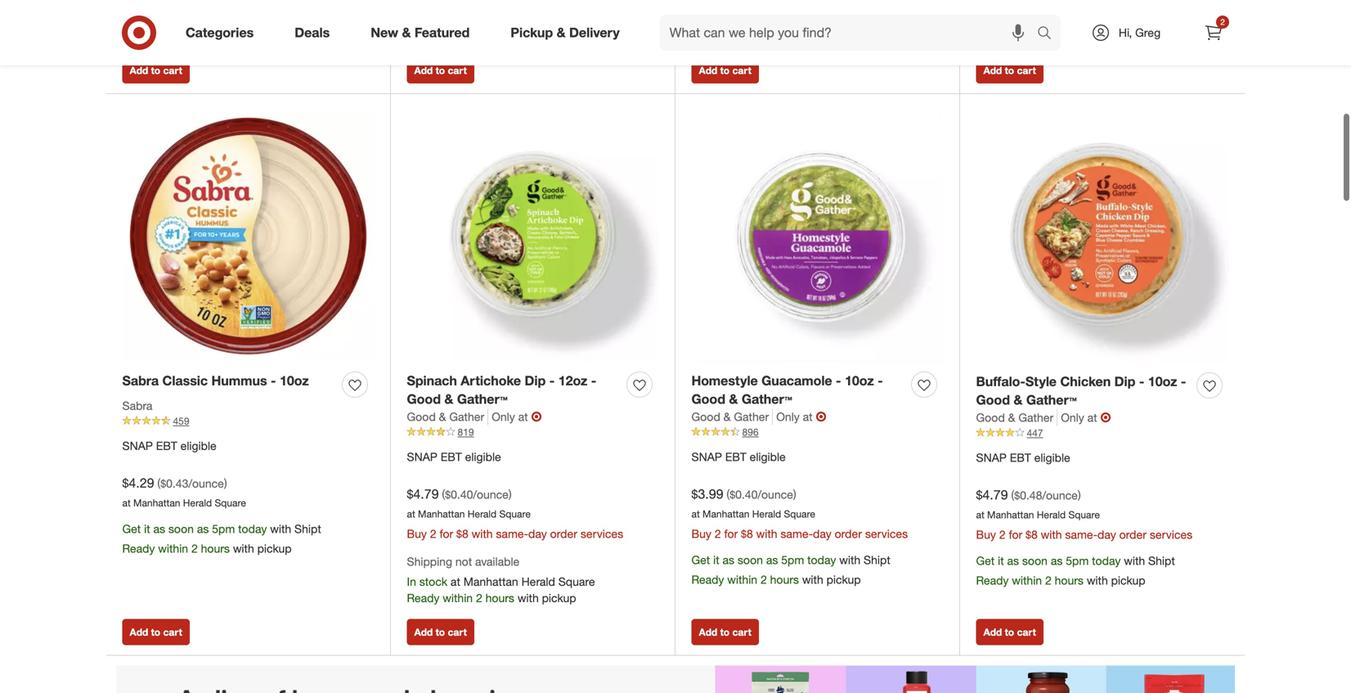 Task type: describe. For each thing, give the bounding box(es) containing it.
shipping
[[407, 554, 452, 569]]

pickup & delivery link
[[497, 15, 640, 51]]

homestyle
[[692, 373, 758, 389]]

get it as soon as 5pm today with shipt ready within 2 hours with pickup for $4.29
[[122, 522, 321, 556]]

10oz inside buffalo-style chicken dip - 10oz - good & gather™
[[1149, 373, 1178, 389]]

with inside the $3.99 ( $0.40 /ounce ) at manhattan herald square buy 2 for $8 with same-day order services
[[756, 526, 778, 541]]

snap for buffalo-style chicken dip - 10oz - good & gather™
[[977, 451, 1007, 465]]

ebt for sabra
[[156, 439, 177, 453]]

stock left the categories
[[135, 13, 163, 27]]

5pm for $4.29
[[212, 522, 235, 536]]

819
[[458, 426, 474, 438]]

good inside spinach artichoke dip - 12oz - good & gather™
[[407, 391, 441, 407]]

get for $3.99
[[692, 553, 710, 567]]

available
[[475, 554, 520, 569]]

with inside the '$4.79 ( $0.48 /ounce ) at manhattan herald square buy 2 for $8 with same-day order services'
[[1041, 527, 1062, 542]]

square for $4.79 ( $0.48 /ounce ) at manhattan herald square buy 2 for $8 with same-day order services
[[1069, 509, 1100, 521]]

for for gather™
[[724, 526, 738, 541]]

0 horizontal spatial 10oz
[[280, 373, 309, 389]]

for for good
[[1009, 527, 1023, 542]]

ready inside the shipping not available in stock at  manhattan herald square ready within 2 hours with pickup
[[407, 591, 440, 605]]

& inside pickup & delivery link
[[557, 25, 566, 41]]

shipt for sabra classic hummus - 10oz
[[295, 522, 321, 536]]

dip inside buffalo-style chicken dip - 10oz - good & gather™
[[1115, 373, 1136, 389]]

only for guacamole
[[777, 410, 800, 424]]

good & gather link for gather™
[[692, 409, 773, 425]]

new
[[371, 25, 398, 41]]

same- for gather™
[[781, 526, 813, 541]]

services for spinach artichoke dip - 12oz - good & gather™
[[581, 526, 624, 541]]

) for style
[[1078, 488, 1081, 503]]

buffalo-style chicken dip - 10oz - good & gather™
[[977, 373, 1187, 408]]

it for $4.79
[[998, 553, 1004, 568]]

10oz inside the homestyle guacamole - 10oz - good & gather™
[[845, 373, 874, 389]]

herald for shipping not available in stock at  manhattan herald square ready within 2 hours with pickup
[[522, 575, 555, 589]]

day for buffalo-style chicken dip - 10oz - good & gather™
[[1098, 527, 1117, 542]]

order for homestyle guacamole - 10oz - good & gather™
[[835, 526, 862, 541]]

chicken
[[1061, 373, 1111, 389]]

get it as soon as 5pm today with shipt ready within 2 hours with pickup for $4.79
[[977, 553, 1176, 587]]

shipt for homestyle guacamole - 10oz - good & gather™
[[864, 553, 891, 567]]

gather™ inside the homestyle guacamole - 10oz - good & gather™
[[742, 391, 793, 407]]

2 inside the '$4.79 ( $0.48 /ounce ) at manhattan herald square buy 2 for $8 with same-day order services'
[[1000, 527, 1006, 542]]

eligible for classic
[[181, 439, 217, 453]]

good inside the homestyle guacamole - 10oz - good & gather™
[[692, 391, 726, 407]]

sabra for sabra classic hummus - 10oz
[[122, 373, 159, 389]]

only for artichoke
[[492, 410, 515, 424]]

search button
[[1030, 15, 1069, 54]]

it for $3.99
[[714, 553, 720, 567]]

eligible for artichoke
[[465, 450, 501, 464]]

& inside the homestyle guacamole - 10oz - good & gather™
[[729, 391, 738, 407]]

today for $4.29
[[238, 522, 267, 536]]

spinach
[[407, 373, 457, 389]]

snap ebt eligible for buffalo-
[[977, 451, 1071, 465]]

day for homestyle guacamole - 10oz - good & gather™
[[813, 526, 832, 541]]

$0.43
[[161, 476, 188, 490]]

greg
[[1136, 25, 1161, 40]]

herald for $4.29 ( $0.43 /ounce ) at manhattan herald square
[[183, 497, 212, 509]]

pickup inside the shipping not available in stock at  manhattan herald square ready within 2 hours with pickup
[[542, 591, 576, 605]]

square for shipping not available in stock at  manhattan herald square ready within 2 hours with pickup
[[559, 575, 595, 589]]

/ounce for artichoke
[[473, 487, 509, 502]]

sabra link
[[122, 398, 152, 414]]

sabra for sabra
[[122, 398, 152, 413]]

$8 for gather™
[[741, 526, 753, 541]]

order for buffalo-style chicken dip - 10oz - good & gather™
[[1120, 527, 1147, 542]]

day for spinach artichoke dip - 12oz - good & gather™
[[529, 526, 547, 541]]

spinach artichoke dip - 12oz - good & gather™
[[407, 373, 597, 407]]

shipping not available in stock at  manhattan herald square ready within 2 hours with pickup
[[407, 554, 595, 605]]

in inside the shipping not available in stock at  manhattan herald square ready within 2 hours with pickup
[[407, 575, 416, 589]]

819 link
[[407, 425, 659, 439]]

for for &
[[440, 526, 453, 541]]

pickup & delivery
[[511, 25, 620, 41]]

$3.99 ( $0.40 /ounce ) at manhattan herald square buy 2 for $8 with same-day order services
[[692, 486, 908, 541]]

good & gather only at ¬ for good
[[977, 410, 1112, 426]]

sabra classic hummus - 10oz link
[[122, 371, 309, 390]]

services for homestyle guacamole - 10oz - good & gather™
[[866, 526, 908, 541]]

services for buffalo-style chicken dip - 10oz - good & gather™
[[1150, 527, 1193, 542]]

459
[[173, 415, 189, 427]]

& inside 'new & featured' link
[[402, 25, 411, 41]]

same- for &
[[496, 526, 529, 541]]

homestyle guacamole - 10oz - good & gather™
[[692, 373, 883, 407]]

/ounce for classic
[[188, 476, 224, 490]]

447
[[1027, 427, 1044, 439]]

not
[[456, 554, 472, 569]]

447 link
[[977, 426, 1229, 440]]

2 inside the shipping not available in stock at  manhattan herald square ready within 2 hours with pickup
[[476, 591, 483, 605]]

& inside spinach artichoke dip - 12oz - good & gather™
[[445, 391, 454, 407]]

soon for $3.99
[[738, 553, 763, 567]]

delivery
[[569, 25, 620, 41]]

featured
[[415, 25, 470, 41]]

gather™ inside spinach artichoke dip - 12oz - good & gather™
[[457, 391, 508, 407]]

square for $3.99 ( $0.40 /ounce ) at manhattan herald square buy 2 for $8 with same-day order services
[[784, 508, 816, 520]]

new & featured link
[[357, 15, 490, 51]]

new & featured
[[371, 25, 470, 41]]

$4.79 ( $0.40 /ounce ) at manhattan herald square buy 2 for $8 with same-day order services
[[407, 486, 624, 541]]

gather™ inside buffalo-style chicken dip - 10oz - good & gather™
[[1027, 392, 1077, 408]]

search
[[1030, 26, 1069, 42]]

manhattan for $3.99 ( $0.40 /ounce ) at manhattan herald square buy 2 for $8 with same-day order services
[[703, 508, 750, 520]]

$0.40 for $4.79
[[445, 487, 473, 502]]

deals link
[[281, 15, 350, 51]]



Task type: vqa. For each thing, say whether or not it's contained in the screenshot.
Fitness+'s apply
no



Task type: locate. For each thing, give the bounding box(es) containing it.
0 horizontal spatial same-
[[496, 526, 529, 541]]

0 horizontal spatial services
[[581, 526, 624, 541]]

$4.29
[[122, 475, 154, 491]]

in stock at  manhattan herald square ready within 2 hours with pickup
[[122, 13, 311, 43], [407, 13, 595, 43]]

add to cart
[[130, 64, 182, 76], [414, 64, 467, 76], [699, 64, 752, 76], [984, 64, 1037, 76], [130, 626, 182, 638], [414, 626, 467, 638], [699, 626, 752, 638], [984, 626, 1037, 638]]

today down the '$4.79 ( $0.48 /ounce ) at manhattan herald square buy 2 for $8 with same-day order services'
[[1092, 553, 1121, 568]]

1 horizontal spatial day
[[813, 526, 832, 541]]

today for $3.99
[[808, 553, 836, 567]]

5pm down the $3.99 ( $0.40 /ounce ) at manhattan herald square buy 2 for $8 with same-day order services
[[782, 553, 804, 567]]

buy for homestyle guacamole - 10oz - good & gather™
[[692, 526, 712, 541]]

2 inside $4.79 ( $0.40 /ounce ) at manhattan herald square buy 2 for $8 with same-day order services
[[430, 526, 437, 541]]

10oz right hummus
[[280, 373, 309, 389]]

0 horizontal spatial shipt
[[295, 522, 321, 536]]

0 horizontal spatial for
[[440, 526, 453, 541]]

$8 for &
[[457, 526, 469, 541]]

get it as soon as 5pm today with shipt ready within 2 hours with pickup for $3.99
[[692, 553, 891, 587]]

$0.48
[[1015, 488, 1043, 503]]

spinach artichoke dip - 12oz - good & gather™ link
[[407, 371, 621, 409]]

services
[[581, 526, 624, 541], [866, 526, 908, 541], [1150, 527, 1193, 542]]

2 horizontal spatial gather™
[[1027, 392, 1077, 408]]

2 horizontal spatial it
[[998, 553, 1004, 568]]

within inside the shipping not available in stock at  manhattan herald square ready within 2 hours with pickup
[[443, 591, 473, 605]]

at inside the '$4.79 ( $0.48 /ounce ) at manhattan herald square buy 2 for $8 with same-day order services'
[[977, 509, 985, 521]]

artichoke
[[461, 373, 521, 389]]

same- for good
[[1066, 527, 1098, 542]]

2 horizontal spatial services
[[1150, 527, 1193, 542]]

herald for $4.79 ( $0.48 /ounce ) at manhattan herald square buy 2 for $8 with same-day order services
[[1037, 509, 1066, 521]]

square
[[274, 13, 311, 27], [559, 13, 595, 27], [215, 497, 246, 509], [499, 508, 531, 520], [784, 508, 816, 520], [1069, 509, 1100, 521], [559, 575, 595, 589]]

herald inside the '$4.79 ( $0.48 /ounce ) at manhattan herald square buy 2 for $8 with same-day order services'
[[1037, 509, 1066, 521]]

snap for sabra classic hummus - 10oz
[[122, 439, 153, 453]]

( for buffalo-style chicken dip - 10oz - good & gather™
[[1012, 488, 1015, 503]]

pickup
[[511, 25, 553, 41]]

spinach artichoke dip - 12oz - good & gather™ image
[[407, 110, 659, 362], [407, 110, 659, 362]]

gather™ down guacamole
[[742, 391, 793, 407]]

manhattan inside the $3.99 ( $0.40 /ounce ) at manhattan herald square buy 2 for $8 with same-day order services
[[703, 508, 750, 520]]

buffalo-
[[977, 373, 1026, 389]]

2 inside the $3.99 ( $0.40 /ounce ) at manhattan herald square buy 2 for $8 with same-day order services
[[715, 526, 721, 541]]

2 horizontal spatial for
[[1009, 527, 1023, 542]]

) right $0.43 at the bottom left of the page
[[224, 476, 227, 490]]

0 horizontal spatial soon
[[168, 522, 194, 536]]

at
[[166, 13, 176, 27], [451, 13, 461, 27], [518, 410, 528, 424], [803, 410, 813, 424], [1088, 410, 1098, 425], [122, 497, 131, 509], [407, 508, 415, 520], [692, 508, 700, 520], [977, 509, 985, 521], [451, 575, 461, 589]]

1 $0.40 from the left
[[445, 487, 473, 502]]

eligible down 819
[[465, 450, 501, 464]]

in
[[122, 13, 132, 27], [407, 13, 416, 27], [407, 575, 416, 589]]

10oz right guacamole
[[845, 373, 874, 389]]

at inside the $3.99 ( $0.40 /ounce ) at manhattan herald square buy 2 for $8 with same-day order services
[[692, 508, 700, 520]]

order
[[550, 526, 578, 541], [835, 526, 862, 541], [1120, 527, 1147, 542]]

$4.79 inside the '$4.79 ( $0.48 /ounce ) at manhattan herald square buy 2 for $8 with same-day order services'
[[977, 487, 1008, 503]]

buffalo-style chicken dip - 10oz - good & gather™ link
[[977, 372, 1191, 410]]

( inside $4.79 ( $0.40 /ounce ) at manhattan herald square buy 2 for $8 with same-day order services
[[442, 487, 445, 502]]

1 horizontal spatial today
[[808, 553, 836, 567]]

1 horizontal spatial in stock at  manhattan herald square ready within 2 hours with pickup
[[407, 13, 595, 43]]

get for $4.29
[[122, 522, 141, 536]]

only down spinach artichoke dip - 12oz - good & gather™ at the left bottom of the page
[[492, 410, 515, 424]]

cart
[[163, 64, 182, 76], [448, 64, 467, 76], [733, 64, 752, 76], [1017, 64, 1037, 76], [163, 626, 182, 638], [448, 626, 467, 638], [733, 626, 752, 638], [1017, 626, 1037, 638]]

) down 819 link
[[509, 487, 512, 502]]

gather up 896
[[734, 410, 769, 424]]

snap ebt eligible down "459"
[[122, 439, 217, 453]]

buffalo-style chicken dip - 10oz - good & gather™ image
[[977, 110, 1229, 363], [977, 110, 1229, 363]]

$4.79 up 'shipping' in the bottom of the page
[[407, 486, 439, 502]]

( inside $4.29 ( $0.43 /ounce ) at manhattan herald square
[[157, 476, 161, 490]]

) inside the $3.99 ( $0.40 /ounce ) at manhattan herald square buy 2 for $8 with same-day order services
[[794, 487, 797, 502]]

1 horizontal spatial good & gather link
[[692, 409, 773, 425]]

for inside $4.79 ( $0.40 /ounce ) at manhattan herald square buy 2 for $8 with same-day order services
[[440, 526, 453, 541]]

$4.79 left $0.48
[[977, 487, 1008, 503]]

) for artichoke
[[509, 487, 512, 502]]

stock inside the shipping not available in stock at  manhattan herald square ready within 2 hours with pickup
[[420, 575, 448, 589]]

snap ebt eligible down 896
[[692, 450, 786, 464]]

advertisement element
[[106, 666, 1245, 693]]

services inside the $3.99 ( $0.40 /ounce ) at manhattan herald square buy 2 for $8 with same-day order services
[[866, 526, 908, 541]]

¬ for dip
[[531, 409, 542, 425]]

/ounce down 896
[[758, 487, 794, 502]]

snap down buffalo-
[[977, 451, 1007, 465]]

1 horizontal spatial buy
[[692, 526, 712, 541]]

manhattan inside the '$4.79 ( $0.48 /ounce ) at manhattan herald square buy 2 for $8 with same-day order services'
[[988, 509, 1035, 521]]

$8 for good
[[1026, 527, 1038, 542]]

eligible down "459"
[[181, 439, 217, 453]]

get
[[122, 522, 141, 536], [692, 553, 710, 567], [977, 553, 995, 568]]

2 $0.40 from the left
[[730, 487, 758, 502]]

2 horizontal spatial only
[[1061, 410, 1085, 425]]

good & gather only at ¬ up 447
[[977, 410, 1112, 426]]

herald inside $4.29 ( $0.43 /ounce ) at manhattan herald square
[[183, 497, 212, 509]]

1 horizontal spatial shipt
[[864, 553, 891, 567]]

1 horizontal spatial order
[[835, 526, 862, 541]]

add to cart button
[[122, 57, 190, 83], [407, 57, 474, 83], [692, 57, 759, 83], [977, 57, 1044, 83], [122, 619, 190, 645], [407, 619, 474, 645], [692, 619, 759, 645], [977, 619, 1044, 645]]

shipt for buffalo-style chicken dip - 10oz - good & gather™
[[1149, 553, 1176, 568]]

$0.40 down 819
[[445, 487, 473, 502]]

2 horizontal spatial order
[[1120, 527, 1147, 542]]

only down the homestyle guacamole - 10oz - good & gather™
[[777, 410, 800, 424]]

snap up the $4.29
[[122, 439, 153, 453]]

) for guacamole
[[794, 487, 797, 502]]

snap ebt eligible for homestyle
[[692, 450, 786, 464]]

hummus
[[212, 373, 267, 389]]

¬
[[531, 409, 542, 425], [816, 409, 827, 425], [1101, 410, 1112, 426]]

good & gather link for good
[[977, 410, 1058, 426]]

1 horizontal spatial good & gather only at ¬
[[692, 409, 827, 425]]

soon for $4.79
[[1023, 553, 1048, 568]]

$8 inside the '$4.79 ( $0.48 /ounce ) at manhattan herald square buy 2 for $8 with same-day order services'
[[1026, 527, 1038, 542]]

day inside $4.79 ( $0.40 /ounce ) at manhattan herald square buy 2 for $8 with same-day order services
[[529, 526, 547, 541]]

order inside the '$4.79 ( $0.48 /ounce ) at manhattan herald square buy 2 for $8 with same-day order services'
[[1120, 527, 1147, 542]]

896 link
[[692, 425, 944, 439]]

$0.40 inside $4.79 ( $0.40 /ounce ) at manhattan herald square buy 2 for $8 with same-day order services
[[445, 487, 473, 502]]

sabra
[[122, 373, 159, 389], [122, 398, 152, 413]]

gather up 819
[[449, 410, 485, 424]]

square inside the '$4.79 ( $0.48 /ounce ) at manhattan herald square buy 2 for $8 with same-day order services'
[[1069, 509, 1100, 521]]

1 sabra from the top
[[122, 373, 159, 389]]

good & gather link
[[407, 409, 489, 425], [692, 409, 773, 425], [977, 410, 1058, 426]]

sabra classic hummus - 10oz
[[122, 373, 309, 389]]

same- inside the $3.99 ( $0.40 /ounce ) at manhattan herald square buy 2 for $8 with same-day order services
[[781, 526, 813, 541]]

at inside $4.79 ( $0.40 /ounce ) at manhattan herald square buy 2 for $8 with same-day order services
[[407, 508, 415, 520]]

hi,
[[1119, 25, 1133, 40]]

2 horizontal spatial 10oz
[[1149, 373, 1178, 389]]

0 horizontal spatial 5pm
[[212, 522, 235, 536]]

stock down 'shipping' in the bottom of the page
[[420, 575, 448, 589]]

12oz
[[559, 373, 588, 389]]

snap down spinach
[[407, 450, 438, 464]]

/ounce for guacamole
[[758, 487, 794, 502]]

0 horizontal spatial order
[[550, 526, 578, 541]]

only for style
[[1061, 410, 1085, 425]]

1 horizontal spatial $4.79
[[977, 487, 1008, 503]]

soon down the $3.99 ( $0.40 /ounce ) at manhattan herald square buy 2 for $8 with same-day order services
[[738, 553, 763, 567]]

order inside $4.79 ( $0.40 /ounce ) at manhattan herald square buy 2 for $8 with same-day order services
[[550, 526, 578, 541]]

good inside buffalo-style chicken dip - 10oz - good & gather™
[[977, 392, 1010, 408]]

get for $4.79
[[977, 553, 995, 568]]

hours
[[770, 10, 799, 25], [201, 29, 230, 43], [486, 29, 515, 43], [201, 541, 230, 556], [770, 572, 799, 587], [1055, 573, 1084, 587], [486, 591, 515, 605]]

2 horizontal spatial 5pm
[[1066, 553, 1089, 568]]

categories
[[186, 25, 254, 41]]

hours inside the shipping not available in stock at  manhattan herald square ready within 2 hours with pickup
[[486, 591, 515, 605]]

eligible for guacamole
[[750, 450, 786, 464]]

¬ up the 896 link
[[816, 409, 827, 425]]

services inside the '$4.79 ( $0.48 /ounce ) at manhattan herald square buy 2 for $8 with same-day order services'
[[1150, 527, 1193, 542]]

manhattan for shipping not available in stock at  manhattan herald square ready within 2 hours with pickup
[[464, 575, 518, 589]]

¬ up 819 link
[[531, 409, 542, 425]]

categories link
[[172, 15, 274, 51]]

( for sabra classic hummus - 10oz
[[157, 476, 161, 490]]

classic
[[162, 373, 208, 389]]

1 horizontal spatial same-
[[781, 526, 813, 541]]

buy for spinach artichoke dip - 12oz - good & gather™
[[407, 526, 427, 541]]

2 horizontal spatial good & gather link
[[977, 410, 1058, 426]]

same- inside $4.79 ( $0.40 /ounce ) at manhattan herald square buy 2 for $8 with same-day order services
[[496, 526, 529, 541]]

2 horizontal spatial ¬
[[1101, 410, 1112, 426]]

good & gather only at ¬
[[407, 409, 542, 425], [692, 409, 827, 425], [977, 410, 1112, 426]]

ready within 2 hours with pickup
[[692, 10, 861, 25]]

0 horizontal spatial dip
[[525, 373, 546, 389]]

shipt
[[295, 522, 321, 536], [864, 553, 891, 567], [1149, 553, 1176, 568]]

herald inside $4.79 ( $0.40 /ounce ) at manhattan herald square buy 2 for $8 with same-day order services
[[468, 508, 497, 520]]

herald
[[237, 13, 271, 27], [522, 13, 555, 27], [183, 497, 212, 509], [468, 508, 497, 520], [753, 508, 781, 520], [1037, 509, 1066, 521], [522, 575, 555, 589]]

hi, greg
[[1119, 25, 1161, 40]]

2 in stock at  manhattan herald square ready within 2 hours with pickup from the left
[[407, 13, 595, 43]]

it for $4.29
[[144, 522, 150, 536]]

soon for $4.29
[[168, 522, 194, 536]]

manhattan for $4.79 ( $0.40 /ounce ) at manhattan herald square buy 2 for $8 with same-day order services
[[418, 508, 465, 520]]

dip
[[525, 373, 546, 389], [1115, 373, 1136, 389]]

deals
[[295, 25, 330, 41]]

2 horizontal spatial today
[[1092, 553, 1121, 568]]

) for classic
[[224, 476, 227, 490]]

square inside $4.29 ( $0.43 /ounce ) at manhattan herald square
[[215, 497, 246, 509]]

snap
[[122, 439, 153, 453], [407, 450, 438, 464], [692, 450, 722, 464], [977, 451, 1007, 465]]

eligible
[[181, 439, 217, 453], [465, 450, 501, 464], [750, 450, 786, 464], [1035, 451, 1071, 465]]

only
[[492, 410, 515, 424], [777, 410, 800, 424], [1061, 410, 1085, 425]]

good & gather link up 819
[[407, 409, 489, 425]]

/ounce up available
[[473, 487, 509, 502]]

10oz
[[280, 373, 309, 389], [845, 373, 874, 389], [1149, 373, 1178, 389]]

dip left 12oz
[[525, 373, 546, 389]]

1 horizontal spatial soon
[[738, 553, 763, 567]]

snap up $3.99
[[692, 450, 722, 464]]

2 horizontal spatial soon
[[1023, 553, 1048, 568]]

good & gather link for &
[[407, 409, 489, 425]]

1 horizontal spatial dip
[[1115, 373, 1136, 389]]

$0.40 for $3.99
[[730, 487, 758, 502]]

good & gather only at ¬ up 896
[[692, 409, 827, 425]]

5pm for $3.99
[[782, 553, 804, 567]]

add
[[130, 64, 148, 76], [414, 64, 433, 76], [699, 64, 718, 76], [984, 64, 1002, 76], [130, 626, 148, 638], [414, 626, 433, 638], [699, 626, 718, 638], [984, 626, 1002, 638]]

5pm for $4.79
[[1066, 553, 1089, 568]]

) inside the '$4.79 ( $0.48 /ounce ) at manhattan herald square buy 2 for $8 with same-day order services'
[[1078, 488, 1081, 503]]

buy inside the $3.99 ( $0.40 /ounce ) at manhattan herald square buy 2 for $8 with same-day order services
[[692, 526, 712, 541]]

ebt down 896
[[726, 450, 747, 464]]

( for homestyle guacamole - 10oz - good & gather™
[[727, 487, 730, 502]]

) right $0.48
[[1078, 488, 1081, 503]]

only down buffalo-style chicken dip - 10oz - good & gather™
[[1061, 410, 1085, 425]]

get it as soon as 5pm today with shipt ready within 2 hours with pickup down the '$4.79 ( $0.48 /ounce ) at manhattan herald square buy 2 for $8 with same-day order services'
[[977, 553, 1176, 587]]

for inside the '$4.79 ( $0.48 /ounce ) at manhattan herald square buy 2 for $8 with same-day order services'
[[1009, 527, 1023, 542]]

soon
[[168, 522, 194, 536], [738, 553, 763, 567], [1023, 553, 1048, 568]]

gather up 447
[[1019, 410, 1054, 425]]

1 vertical spatial sabra
[[122, 398, 152, 413]]

-
[[271, 373, 276, 389], [550, 373, 555, 389], [591, 373, 597, 389], [836, 373, 842, 389], [878, 373, 883, 389], [1140, 373, 1145, 389], [1181, 373, 1187, 389]]

¬ up 447 link
[[1101, 410, 1112, 426]]

manhattan inside the shipping not available in stock at  manhattan herald square ready within 2 hours with pickup
[[464, 575, 518, 589]]

eligible down 896
[[750, 450, 786, 464]]

/ounce down 447
[[1043, 488, 1078, 503]]

herald inside the $3.99 ( $0.40 /ounce ) at manhattan herald square buy 2 for $8 with same-day order services
[[753, 508, 781, 520]]

$0.40 right $3.99
[[730, 487, 758, 502]]

homestyle guacamole - 10oz - good & gather™ link
[[692, 371, 905, 409]]

) inside $4.29 ( $0.43 /ounce ) at manhattan herald square
[[224, 476, 227, 490]]

day inside the '$4.79 ( $0.48 /ounce ) at manhattan herald square buy 2 for $8 with same-day order services'
[[1098, 527, 1117, 542]]

5pm down the '$4.79 ( $0.48 /ounce ) at manhattan herald square buy 2 for $8 with same-day order services'
[[1066, 553, 1089, 568]]

homestyle guacamole - 10oz - good & gather™ image
[[692, 110, 944, 362], [692, 110, 944, 362]]

/ounce inside the '$4.79 ( $0.48 /ounce ) at manhattan herald square buy 2 for $8 with same-day order services'
[[1043, 488, 1078, 503]]

within
[[728, 10, 758, 25], [158, 29, 188, 43], [443, 29, 473, 43], [158, 541, 188, 556], [728, 572, 758, 587], [1012, 573, 1042, 587], [443, 591, 473, 605]]

0 horizontal spatial today
[[238, 522, 267, 536]]

0 horizontal spatial only
[[492, 410, 515, 424]]

0 horizontal spatial get it as soon as 5pm today with shipt ready within 2 hours with pickup
[[122, 522, 321, 556]]

day
[[529, 526, 547, 541], [813, 526, 832, 541], [1098, 527, 1117, 542]]

1 horizontal spatial only
[[777, 410, 800, 424]]

$0.40
[[445, 487, 473, 502], [730, 487, 758, 502]]

manhattan
[[179, 13, 234, 27], [464, 13, 518, 27], [133, 497, 180, 509], [418, 508, 465, 520], [703, 508, 750, 520], [988, 509, 1035, 521], [464, 575, 518, 589]]

snap for homestyle guacamole - 10oz - good & gather™
[[692, 450, 722, 464]]

1 horizontal spatial $8
[[741, 526, 753, 541]]

with
[[802, 10, 824, 25], [233, 29, 254, 43], [518, 29, 539, 43], [270, 522, 291, 536], [472, 526, 493, 541], [756, 526, 778, 541], [1041, 527, 1062, 542], [233, 541, 254, 556], [840, 553, 861, 567], [1124, 553, 1146, 568], [802, 572, 824, 587], [1087, 573, 1108, 587], [518, 591, 539, 605]]

1 horizontal spatial get
[[692, 553, 710, 567]]

square inside the $3.99 ( $0.40 /ounce ) at manhattan herald square buy 2 for $8 with same-day order services
[[784, 508, 816, 520]]

( for spinach artichoke dip - 12oz - good & gather™
[[442, 487, 445, 502]]

gather™
[[457, 391, 508, 407], [742, 391, 793, 407], [1027, 392, 1077, 408]]

good & gather only at ¬ for gather™
[[692, 409, 827, 425]]

0 horizontal spatial $0.40
[[445, 487, 473, 502]]

& inside buffalo-style chicken dip - 10oz - good & gather™
[[1014, 392, 1023, 408]]

stock
[[135, 13, 163, 27], [420, 13, 448, 27], [420, 575, 448, 589]]

0 horizontal spatial it
[[144, 522, 150, 536]]

ebt down "459"
[[156, 439, 177, 453]]

1 horizontal spatial services
[[866, 526, 908, 541]]

manhattan for $4.29 ( $0.43 /ounce ) at manhattan herald square
[[133, 497, 180, 509]]

896
[[743, 426, 759, 438]]

$4.79
[[407, 486, 439, 502], [977, 487, 1008, 503]]

0 horizontal spatial get
[[122, 522, 141, 536]]

1 horizontal spatial it
[[714, 553, 720, 567]]

dip inside spinach artichoke dip - 12oz - good & gather™
[[525, 373, 546, 389]]

2 horizontal spatial good & gather only at ¬
[[977, 410, 1112, 426]]

snap ebt eligible down 819
[[407, 450, 501, 464]]

0 horizontal spatial day
[[529, 526, 547, 541]]

$4.29 ( $0.43 /ounce ) at manhattan herald square
[[122, 475, 246, 509]]

square for $4.29 ( $0.43 /ounce ) at manhattan herald square
[[215, 497, 246, 509]]

1 horizontal spatial get it as soon as 5pm today with shipt ready within 2 hours with pickup
[[692, 553, 891, 587]]

/ounce
[[188, 476, 224, 490], [473, 487, 509, 502], [758, 487, 794, 502], [1043, 488, 1078, 503]]

0 horizontal spatial buy
[[407, 526, 427, 541]]

ebt down 819
[[441, 450, 462, 464]]

at inside the shipping not available in stock at  manhattan herald square ready within 2 hours with pickup
[[451, 575, 461, 589]]

) down the 896 link
[[794, 487, 797, 502]]

1 in stock at  manhattan herald square ready within 2 hours with pickup from the left
[[122, 13, 311, 43]]

0 horizontal spatial gather
[[449, 410, 485, 424]]

10oz right chicken
[[1149, 373, 1178, 389]]

ebt for spinach
[[441, 450, 462, 464]]

buy inside the '$4.79 ( $0.48 /ounce ) at manhattan herald square buy 2 for $8 with same-day order services'
[[977, 527, 996, 542]]

0 horizontal spatial ¬
[[531, 409, 542, 425]]

/ounce inside the $3.99 ( $0.40 /ounce ) at manhattan herald square buy 2 for $8 with same-day order services
[[758, 487, 794, 502]]

/ounce inside $4.79 ( $0.40 /ounce ) at manhattan herald square buy 2 for $8 with same-day order services
[[473, 487, 509, 502]]

services inside $4.79 ( $0.40 /ounce ) at manhattan herald square buy 2 for $8 with same-day order services
[[581, 526, 624, 541]]

0 horizontal spatial gather™
[[457, 391, 508, 407]]

gather™ down artichoke on the bottom left
[[457, 391, 508, 407]]

2 horizontal spatial get
[[977, 553, 995, 568]]

2 horizontal spatial shipt
[[1149, 553, 1176, 568]]

sabra up the $4.29
[[122, 398, 152, 413]]

buy
[[407, 526, 427, 541], [692, 526, 712, 541], [977, 527, 996, 542]]

square inside $4.79 ( $0.40 /ounce ) at manhattan herald square buy 2 for $8 with same-day order services
[[499, 508, 531, 520]]

get it as soon as 5pm today with shipt ready within 2 hours with pickup down $4.29 ( $0.43 /ounce ) at manhattan herald square
[[122, 522, 321, 556]]

0 horizontal spatial $8
[[457, 526, 469, 541]]

)
[[224, 476, 227, 490], [509, 487, 512, 502], [794, 487, 797, 502], [1078, 488, 1081, 503]]

(
[[157, 476, 161, 490], [442, 487, 445, 502], [727, 487, 730, 502], [1012, 488, 1015, 503]]

/ounce inside $4.29 ( $0.43 /ounce ) at manhattan herald square
[[188, 476, 224, 490]]

1 horizontal spatial for
[[724, 526, 738, 541]]

with inside the shipping not available in stock at  manhattan herald square ready within 2 hours with pickup
[[518, 591, 539, 605]]

$8 inside the $3.99 ( $0.40 /ounce ) at manhattan herald square buy 2 for $8 with same-day order services
[[741, 526, 753, 541]]

good
[[407, 391, 441, 407], [692, 391, 726, 407], [977, 392, 1010, 408], [407, 410, 436, 424], [692, 410, 721, 424], [977, 410, 1005, 425]]

/ounce for style
[[1043, 488, 1078, 503]]

$8
[[457, 526, 469, 541], [741, 526, 753, 541], [1026, 527, 1038, 542]]

¬ for chicken
[[1101, 410, 1112, 426]]

2 horizontal spatial get it as soon as 5pm today with shipt ready within 2 hours with pickup
[[977, 553, 1176, 587]]

ebt down 447
[[1010, 451, 1032, 465]]

today for $4.79
[[1092, 553, 1121, 568]]

2 horizontal spatial same-
[[1066, 527, 1098, 542]]

$4.79 inside $4.79 ( $0.40 /ounce ) at manhattan herald square buy 2 for $8 with same-day order services
[[407, 486, 439, 502]]

0 horizontal spatial in stock at  manhattan herald square ready within 2 hours with pickup
[[122, 13, 311, 43]]

ebt for buffalo-
[[1010, 451, 1032, 465]]

eligible down 447
[[1035, 451, 1071, 465]]

soon down $4.29 ( $0.43 /ounce ) at manhattan herald square
[[168, 522, 194, 536]]

herald for $4.79 ( $0.40 /ounce ) at manhattan herald square buy 2 for $8 with same-day order services
[[468, 508, 497, 520]]

buy inside $4.79 ( $0.40 /ounce ) at manhattan herald square buy 2 for $8 with same-day order services
[[407, 526, 427, 541]]

5pm down $4.29 ( $0.43 /ounce ) at manhattan herald square
[[212, 522, 235, 536]]

good & gather only at ¬ for &
[[407, 409, 542, 425]]

manhattan inside $4.29 ( $0.43 /ounce ) at manhattan herald square
[[133, 497, 180, 509]]

gather™ down style
[[1027, 392, 1077, 408]]

snap for spinach artichoke dip - 12oz - good & gather™
[[407, 450, 438, 464]]

0 vertical spatial sabra
[[122, 373, 159, 389]]

snap ebt eligible for spinach
[[407, 450, 501, 464]]

dip right chicken
[[1115, 373, 1136, 389]]

2 link
[[1196, 15, 1232, 51]]

$3.99
[[692, 486, 724, 502]]

1 horizontal spatial 10oz
[[845, 373, 874, 389]]

snap ebt eligible down 447
[[977, 451, 1071, 465]]

manhattan inside $4.79 ( $0.40 /ounce ) at manhattan herald square buy 2 for $8 with same-day order services
[[418, 508, 465, 520]]

ebt
[[156, 439, 177, 453], [441, 450, 462, 464], [726, 450, 747, 464], [1010, 451, 1032, 465]]

order inside the $3.99 ( $0.40 /ounce ) at manhattan herald square buy 2 for $8 with same-day order services
[[835, 526, 862, 541]]

same- inside the '$4.79 ( $0.48 /ounce ) at manhattan herald square buy 2 for $8 with same-day order services'
[[1066, 527, 1098, 542]]

$8 inside $4.79 ( $0.40 /ounce ) at manhattan herald square buy 2 for $8 with same-day order services
[[457, 526, 469, 541]]

stock right the new
[[420, 13, 448, 27]]

snap ebt eligible for sabra
[[122, 439, 217, 453]]

( inside the '$4.79 ( $0.48 /ounce ) at manhattan herald square buy 2 for $8 with same-day order services'
[[1012, 488, 1015, 503]]

) inside $4.79 ( $0.40 /ounce ) at manhattan herald square buy 2 for $8 with same-day order services
[[509, 487, 512, 502]]

buy for buffalo-style chicken dip - 10oz - good & gather™
[[977, 527, 996, 542]]

square for $4.79 ( $0.40 /ounce ) at manhattan herald square buy 2 for $8 with same-day order services
[[499, 508, 531, 520]]

day inside the $3.99 ( $0.40 /ounce ) at manhattan herald square buy 2 for $8 with same-day order services
[[813, 526, 832, 541]]

1 horizontal spatial 5pm
[[782, 553, 804, 567]]

for
[[440, 526, 453, 541], [724, 526, 738, 541], [1009, 527, 1023, 542]]

$4.79 ( $0.48 /ounce ) at manhattan herald square buy 2 for $8 with same-day order services
[[977, 487, 1193, 542]]

2 horizontal spatial buy
[[977, 527, 996, 542]]

gather for &
[[449, 410, 485, 424]]

good & gather link up 447
[[977, 410, 1058, 426]]

gather
[[449, 410, 485, 424], [734, 410, 769, 424], [1019, 410, 1054, 425]]

1 horizontal spatial ¬
[[816, 409, 827, 425]]

1 horizontal spatial gather™
[[742, 391, 793, 407]]

$4.79 for buffalo-style chicken dip - 10oz - good & gather™
[[977, 487, 1008, 503]]

guacamole
[[762, 373, 833, 389]]

today down the $3.99 ( $0.40 /ounce ) at manhattan herald square buy 2 for $8 with same-day order services
[[808, 553, 836, 567]]

1 horizontal spatial gather
[[734, 410, 769, 424]]

herald for $3.99 ( $0.40 /ounce ) at manhattan herald square buy 2 for $8 with same-day order services
[[753, 508, 781, 520]]

same-
[[496, 526, 529, 541], [781, 526, 813, 541], [1066, 527, 1098, 542]]

2 inside 2 link
[[1221, 17, 1225, 27]]

$0.40 inside the $3.99 ( $0.40 /ounce ) at manhattan herald square buy 2 for $8 with same-day order services
[[730, 487, 758, 502]]

1 horizontal spatial $0.40
[[730, 487, 758, 502]]

snap ebt eligible
[[122, 439, 217, 453], [407, 450, 501, 464], [692, 450, 786, 464], [977, 451, 1071, 465]]

herald inside the shipping not available in stock at  manhattan herald square ready within 2 hours with pickup
[[522, 575, 555, 589]]

order for spinach artichoke dip - 12oz - good & gather™
[[550, 526, 578, 541]]

2 horizontal spatial day
[[1098, 527, 1117, 542]]

2 horizontal spatial $8
[[1026, 527, 1038, 542]]

good & gather link up 896
[[692, 409, 773, 425]]

eligible for style
[[1035, 451, 1071, 465]]

with inside $4.79 ( $0.40 /ounce ) at manhattan herald square buy 2 for $8 with same-day order services
[[472, 526, 493, 541]]

What can we help you find? suggestions appear below search field
[[660, 15, 1042, 51]]

today down $4.29 ( $0.43 /ounce ) at manhattan herald square
[[238, 522, 267, 536]]

at inside $4.29 ( $0.43 /ounce ) at manhattan herald square
[[122, 497, 131, 509]]

2
[[761, 10, 767, 25], [1221, 17, 1225, 27], [191, 29, 198, 43], [476, 29, 483, 43], [430, 526, 437, 541], [715, 526, 721, 541], [1000, 527, 1006, 542], [191, 541, 198, 556], [761, 572, 767, 587], [1046, 573, 1052, 587], [476, 591, 483, 605]]

0 horizontal spatial good & gather link
[[407, 409, 489, 425]]

square inside the shipping not available in stock at  manhattan herald square ready within 2 hours with pickup
[[559, 575, 595, 589]]

sabra up sabra link
[[122, 373, 159, 389]]

for inside the $3.99 ( $0.40 /ounce ) at manhattan herald square buy 2 for $8 with same-day order services
[[724, 526, 738, 541]]

459 link
[[122, 414, 374, 428]]

0 horizontal spatial good & gather only at ¬
[[407, 409, 542, 425]]

gather for good
[[1019, 410, 1054, 425]]

0 horizontal spatial $4.79
[[407, 486, 439, 502]]

style
[[1026, 373, 1057, 389]]

( inside the $3.99 ( $0.40 /ounce ) at manhattan herald square buy 2 for $8 with same-day order services
[[727, 487, 730, 502]]

manhattan for $4.79 ( $0.48 /ounce ) at manhattan herald square buy 2 for $8 with same-day order services
[[988, 509, 1035, 521]]

2 sabra from the top
[[122, 398, 152, 413]]

good & gather only at ¬ up 819
[[407, 409, 542, 425]]

gather for gather™
[[734, 410, 769, 424]]

ebt for homestyle
[[726, 450, 747, 464]]

it
[[144, 522, 150, 536], [714, 553, 720, 567], [998, 553, 1004, 568]]

soon down $0.48
[[1023, 553, 1048, 568]]

get it as soon as 5pm today with shipt ready within 2 hours with pickup down the $3.99 ( $0.40 /ounce ) at manhattan herald square buy 2 for $8 with same-day order services
[[692, 553, 891, 587]]

¬ for -
[[816, 409, 827, 425]]

$4.79 for spinach artichoke dip - 12oz - good & gather™
[[407, 486, 439, 502]]

sabra classic hummus - 10oz image
[[122, 110, 374, 362], [122, 110, 374, 362]]

as
[[153, 522, 165, 536], [197, 522, 209, 536], [723, 553, 735, 567], [766, 553, 778, 567], [1008, 553, 1019, 568], [1051, 553, 1063, 568]]

2 horizontal spatial gather
[[1019, 410, 1054, 425]]

/ounce down "459"
[[188, 476, 224, 490]]

get it as soon as 5pm today with shipt ready within 2 hours with pickup
[[122, 522, 321, 556], [692, 553, 891, 587], [977, 553, 1176, 587]]

today
[[238, 522, 267, 536], [808, 553, 836, 567], [1092, 553, 1121, 568]]



